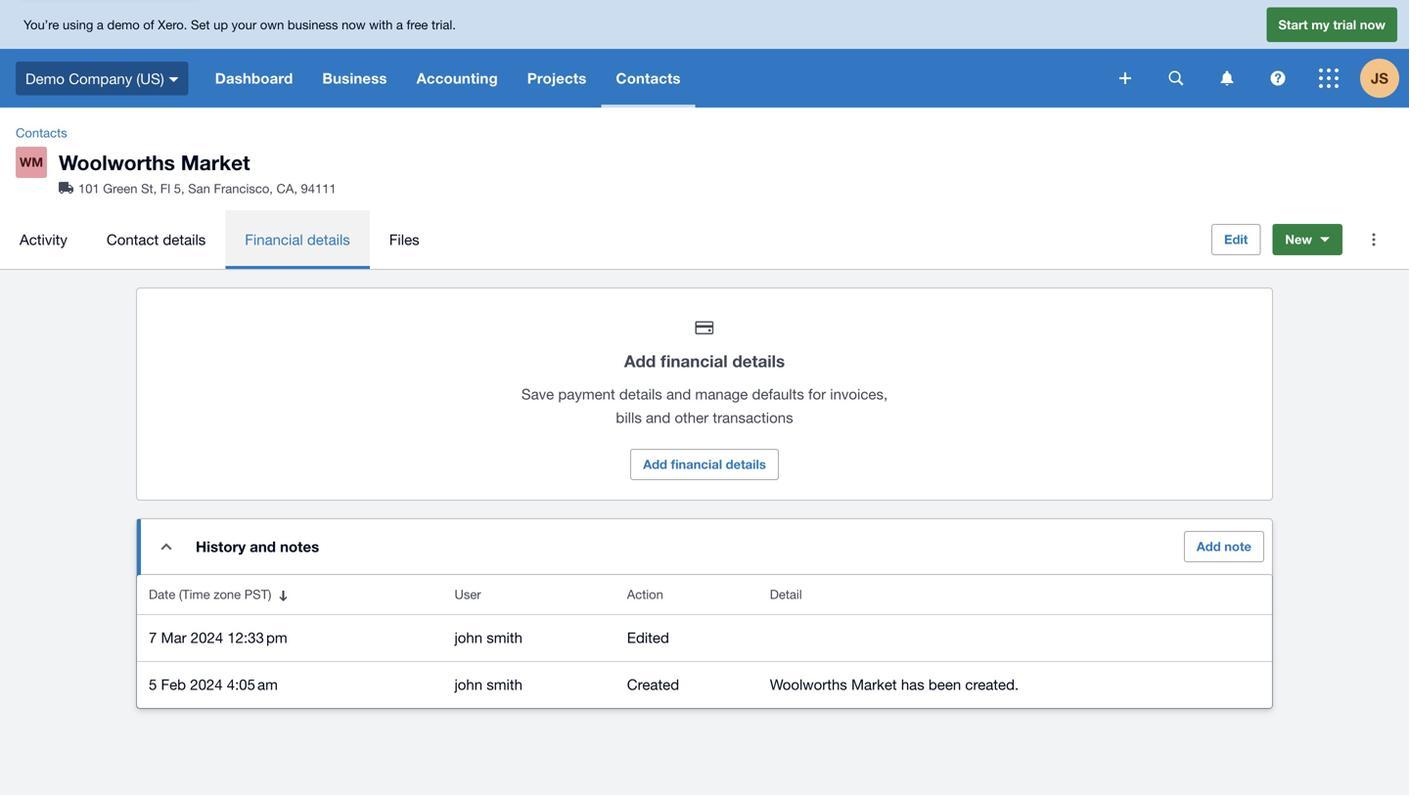 Task type: describe. For each thing, give the bounding box(es) containing it.
start my trial now
[[1279, 17, 1386, 32]]

dashboard link
[[200, 49, 308, 108]]

my
[[1312, 17, 1330, 32]]

woolworths for woolworths market has been created.
[[770, 677, 848, 694]]

details inside button
[[307, 231, 350, 248]]

action
[[627, 588, 664, 603]]

set
[[191, 17, 210, 32]]

add financial details heading
[[509, 348, 901, 375]]

demo
[[25, 70, 65, 87]]

contacts for the contacts popup button
[[616, 70, 681, 87]]

up
[[213, 17, 228, 32]]

own
[[260, 17, 284, 32]]

john for edited
[[455, 630, 483, 647]]

you're using a demo of xero. set up your own business now with a free trial.
[[23, 17, 456, 32]]

invoices,
[[830, 386, 888, 403]]

john smith for edited
[[455, 630, 523, 647]]

trial
[[1334, 17, 1357, 32]]

history and notes
[[196, 539, 319, 556]]

add for add financial details heading
[[624, 352, 656, 371]]

user button
[[443, 576, 616, 615]]

business
[[288, 17, 338, 32]]

history
[[196, 539, 246, 556]]

7
[[149, 630, 157, 647]]

with
[[369, 17, 393, 32]]

transactions
[[713, 409, 793, 426]]

5 feb 2024 4:05 am
[[149, 677, 278, 694]]

2 now from the left
[[1360, 17, 1386, 32]]

created.
[[966, 677, 1019, 694]]

defaults
[[752, 386, 805, 403]]

zone
[[214, 588, 241, 603]]

101 green st, fl 5, san francisco, ca, 94111
[[78, 181, 336, 196]]

user
[[455, 588, 481, 603]]

7 mar 2024 12:33 pm
[[149, 630, 287, 647]]

contacts link
[[8, 123, 75, 143]]

1 now from the left
[[342, 17, 366, 32]]

edited
[[627, 630, 669, 647]]

add for add financial details button in the bottom of the page
[[643, 457, 668, 472]]

svg image inside demo company (us) popup button
[[169, 77, 179, 82]]

note
[[1225, 540, 1252, 555]]

financial details button
[[225, 211, 370, 269]]

details down 5,
[[163, 231, 206, 248]]

demo company (us) button
[[0, 49, 200, 108]]

pst)
[[244, 588, 272, 603]]

dashboard
[[215, 70, 293, 87]]

using
[[63, 17, 93, 32]]

st,
[[141, 181, 157, 196]]

94111
[[301, 181, 336, 196]]

ca,
[[277, 181, 298, 196]]

contacts for "contacts" link
[[16, 125, 67, 140]]

2024 for mar
[[191, 630, 223, 647]]

san
[[188, 181, 210, 196]]

4:05 am
[[227, 677, 278, 694]]

banner containing dashboard
[[0, 0, 1410, 108]]

action button
[[616, 576, 758, 615]]

for
[[809, 386, 826, 403]]

manage
[[695, 386, 748, 403]]

menu containing activity
[[0, 211, 1196, 269]]

been
[[929, 677, 962, 694]]

1 horizontal spatial svg image
[[1120, 72, 1132, 84]]

demo
[[107, 17, 140, 32]]

new button
[[1273, 224, 1343, 256]]

created
[[627, 677, 680, 694]]

accounting
[[417, 70, 498, 87]]

wm
[[20, 155, 43, 170]]

of
[[143, 17, 154, 32]]

mar
[[161, 630, 187, 647]]

files
[[389, 231, 420, 248]]

activity button
[[0, 211, 87, 269]]

2024 for feb
[[190, 677, 223, 694]]

toggle image
[[161, 544, 172, 551]]

feb
[[161, 677, 186, 694]]

accounting button
[[402, 49, 513, 108]]

save payment details and manage defaults for invoices, bills and other transactions
[[522, 386, 888, 426]]

(us)
[[136, 70, 164, 87]]

francisco,
[[214, 181, 273, 196]]

notes
[[280, 539, 319, 556]]

add note button
[[1184, 532, 1265, 563]]

detail
[[770, 588, 802, 603]]

contact details button
[[87, 211, 225, 269]]

company
[[69, 70, 132, 87]]

woolworths market has been created.
[[770, 677, 1019, 694]]

date
[[149, 588, 175, 603]]

toggle button
[[147, 528, 186, 567]]



Task type: vqa. For each thing, say whether or not it's contained in the screenshot.
payment
yes



Task type: locate. For each thing, give the bounding box(es) containing it.
projects button
[[513, 49, 601, 108]]

add note
[[1197, 540, 1252, 555]]

2 2024 from the top
[[190, 677, 223, 694]]

contact
[[107, 231, 159, 248]]

financial
[[245, 231, 303, 248]]

new
[[1286, 232, 1313, 247]]

contacts inside popup button
[[616, 70, 681, 87]]

shipping address image
[[59, 182, 73, 194]]

business button
[[308, 49, 402, 108]]

and
[[667, 386, 691, 403], [646, 409, 671, 426], [250, 539, 276, 556]]

and up other
[[667, 386, 691, 403]]

add financial details down other
[[643, 457, 766, 472]]

add financial details inside button
[[643, 457, 766, 472]]

1 vertical spatial woolworths
[[770, 677, 848, 694]]

2 vertical spatial add
[[1197, 540, 1221, 555]]

1 john smith from the top
[[455, 630, 523, 647]]

market inside list of history for this document element
[[852, 677, 897, 694]]

0 vertical spatial financial
[[661, 352, 728, 371]]

smith for edited
[[487, 630, 523, 647]]

woolworths inside list of history for this document element
[[770, 677, 848, 694]]

1 horizontal spatial woolworths
[[770, 677, 848, 694]]

woolworths market
[[59, 150, 250, 175]]

now left the with
[[342, 17, 366, 32]]

js button
[[1361, 49, 1410, 108]]

market left has
[[852, 677, 897, 694]]

trial.
[[432, 17, 456, 32]]

market for woolworths market has been created.
[[852, 677, 897, 694]]

0 horizontal spatial contacts
[[16, 125, 67, 140]]

101
[[78, 181, 100, 196]]

edit button
[[1212, 224, 1261, 256]]

a
[[97, 17, 104, 32], [396, 17, 403, 32]]

2 john from the top
[[455, 677, 483, 694]]

1 vertical spatial market
[[852, 677, 897, 694]]

add inside heading
[[624, 352, 656, 371]]

payment
[[558, 386, 615, 403]]

green
[[103, 181, 137, 196]]

business
[[322, 70, 387, 87]]

woolworths down detail
[[770, 677, 848, 694]]

market up "101 green st, fl 5, san francisco, ca, 94111"
[[181, 150, 250, 175]]

js
[[1371, 70, 1389, 87]]

details inside save payment details and manage defaults for invoices, bills and other transactions
[[620, 386, 663, 403]]

free
[[407, 17, 428, 32]]

projects
[[527, 70, 587, 87]]

market for woolworths market
[[181, 150, 250, 175]]

1 vertical spatial add
[[643, 457, 668, 472]]

1 vertical spatial add financial details
[[643, 457, 766, 472]]

0 vertical spatial smith
[[487, 630, 523, 647]]

financial up manage
[[661, 352, 728, 371]]

contacts right "projects" dropdown button
[[616, 70, 681, 87]]

add left the note
[[1197, 540, 1221, 555]]

has
[[901, 677, 925, 694]]

other
[[675, 409, 709, 426]]

0 horizontal spatial market
[[181, 150, 250, 175]]

1 vertical spatial john smith
[[455, 677, 523, 694]]

1 horizontal spatial now
[[1360, 17, 1386, 32]]

0 vertical spatial market
[[181, 150, 250, 175]]

smith
[[487, 630, 523, 647], [487, 677, 523, 694]]

add financial details for add financial details button in the bottom of the page
[[643, 457, 766, 472]]

1 horizontal spatial market
[[852, 677, 897, 694]]

svg image
[[1320, 69, 1339, 88], [1169, 71, 1184, 86], [1221, 71, 1234, 86], [1271, 71, 1286, 86]]

(time
[[179, 588, 210, 603]]

details
[[163, 231, 206, 248], [307, 231, 350, 248], [733, 352, 785, 371], [620, 386, 663, 403], [726, 457, 766, 472]]

1 horizontal spatial a
[[396, 17, 403, 32]]

add financial details button
[[631, 449, 779, 481]]

smith for created
[[487, 677, 523, 694]]

menu
[[0, 211, 1196, 269]]

actions menu image
[[1355, 220, 1394, 260]]

add financial details up manage
[[624, 352, 785, 371]]

0 horizontal spatial woolworths
[[59, 150, 175, 175]]

add
[[624, 352, 656, 371], [643, 457, 668, 472], [1197, 540, 1221, 555]]

2024 right feb
[[190, 677, 223, 694]]

1 smith from the top
[[487, 630, 523, 647]]

bills
[[616, 409, 642, 426]]

1 2024 from the top
[[191, 630, 223, 647]]

1 vertical spatial contacts
[[16, 125, 67, 140]]

0 horizontal spatial svg image
[[169, 77, 179, 82]]

and left notes
[[250, 539, 276, 556]]

edit
[[1225, 232, 1248, 247]]

contact details
[[107, 231, 206, 248]]

details down 94111
[[307, 231, 350, 248]]

1 vertical spatial financial
[[671, 457, 723, 472]]

financial details
[[245, 231, 350, 248]]

now
[[342, 17, 366, 32], [1360, 17, 1386, 32]]

financial for add financial details button in the bottom of the page
[[671, 457, 723, 472]]

add down save payment details and manage defaults for invoices, bills and other transactions
[[643, 457, 668, 472]]

0 vertical spatial woolworths
[[59, 150, 175, 175]]

0 vertical spatial john
[[455, 630, 483, 647]]

contacts up wm
[[16, 125, 67, 140]]

and right bills
[[646, 409, 671, 426]]

0 vertical spatial 2024
[[191, 630, 223, 647]]

1 vertical spatial smith
[[487, 677, 523, 694]]

woolworths for woolworths market
[[59, 150, 175, 175]]

woolworths up green
[[59, 150, 175, 175]]

12:33 pm
[[227, 630, 287, 647]]

you're
[[23, 17, 59, 32]]

activity
[[20, 231, 67, 248]]

a right using
[[97, 17, 104, 32]]

demo company (us)
[[25, 70, 164, 87]]

banner
[[0, 0, 1410, 108]]

xero.
[[158, 17, 187, 32]]

svg image
[[1120, 72, 1132, 84], [169, 77, 179, 82]]

1 vertical spatial and
[[646, 409, 671, 426]]

financial inside heading
[[661, 352, 728, 371]]

0 vertical spatial john smith
[[455, 630, 523, 647]]

5,
[[174, 181, 185, 196]]

0 vertical spatial add financial details
[[624, 352, 785, 371]]

details up defaults
[[733, 352, 785, 371]]

0 vertical spatial contacts
[[616, 70, 681, 87]]

financial for add financial details heading
[[661, 352, 728, 371]]

woolworths
[[59, 150, 175, 175], [770, 677, 848, 694]]

your
[[232, 17, 257, 32]]

detail button
[[758, 576, 1273, 615]]

john for created
[[455, 677, 483, 694]]

2 a from the left
[[396, 17, 403, 32]]

2 smith from the top
[[487, 677, 523, 694]]

financial down other
[[671, 457, 723, 472]]

1 horizontal spatial contacts
[[616, 70, 681, 87]]

save
[[522, 386, 554, 403]]

2 vertical spatial and
[[250, 539, 276, 556]]

fl
[[160, 181, 170, 196]]

contacts button
[[601, 49, 696, 108]]

5
[[149, 677, 157, 694]]

date (time zone pst) button
[[137, 576, 443, 615]]

2 john smith from the top
[[455, 677, 523, 694]]

1 john from the top
[[455, 630, 483, 647]]

1 a from the left
[[97, 17, 104, 32]]

date (time zone pst)
[[149, 588, 272, 603]]

files button
[[370, 211, 439, 269]]

market
[[181, 150, 250, 175], [852, 677, 897, 694]]

john smith
[[455, 630, 523, 647], [455, 677, 523, 694]]

a left free
[[396, 17, 403, 32]]

contacts
[[616, 70, 681, 87], [16, 125, 67, 140]]

1 vertical spatial john
[[455, 677, 483, 694]]

2024 right the mar
[[191, 630, 223, 647]]

add financial details for add financial details heading
[[624, 352, 785, 371]]

add financial details inside heading
[[624, 352, 785, 371]]

0 vertical spatial and
[[667, 386, 691, 403]]

1 vertical spatial 2024
[[190, 677, 223, 694]]

list of history for this document element
[[137, 576, 1273, 709]]

financial inside button
[[671, 457, 723, 472]]

details down transactions
[[726, 457, 766, 472]]

0 horizontal spatial a
[[97, 17, 104, 32]]

0 vertical spatial add
[[624, 352, 656, 371]]

john smith for created
[[455, 677, 523, 694]]

john
[[455, 630, 483, 647], [455, 677, 483, 694]]

now right trial
[[1360, 17, 1386, 32]]

add up bills
[[624, 352, 656, 371]]

0 horizontal spatial now
[[342, 17, 366, 32]]

details inside heading
[[733, 352, 785, 371]]

financial
[[661, 352, 728, 371], [671, 457, 723, 472]]

2024
[[191, 630, 223, 647], [190, 677, 223, 694]]

details up bills
[[620, 386, 663, 403]]

add for add note button
[[1197, 540, 1221, 555]]



